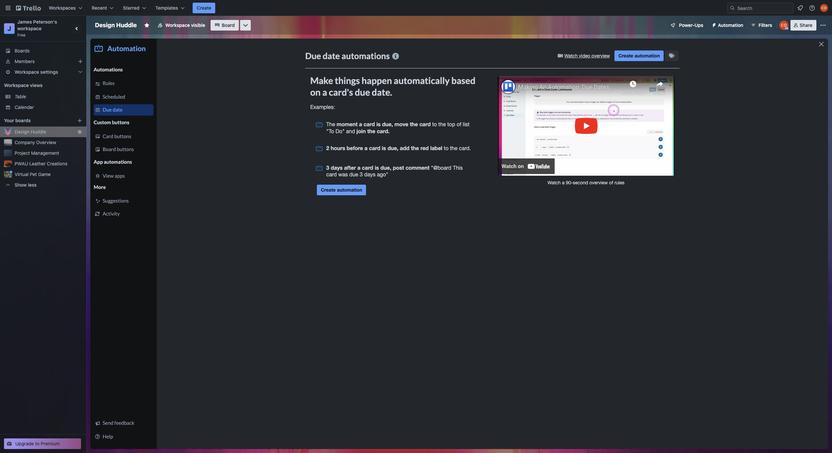Task type: vqa. For each thing, say whether or not it's contained in the screenshot.
"Kickoff"
no



Task type: describe. For each thing, give the bounding box(es) containing it.
james
[[17, 19, 32, 25]]

james peterson's workspace free
[[17, 19, 58, 38]]

Search field
[[728, 3, 794, 13]]

peterson's
[[33, 19, 57, 25]]

workspace visible button
[[154, 20, 209, 31]]

j
[[7, 25, 11, 32]]

pet
[[30, 172, 37, 177]]

0 horizontal spatial design huddle
[[15, 129, 46, 135]]

calendar
[[15, 104, 34, 110]]

recent button
[[88, 3, 118, 13]]

pwau
[[15, 161, 28, 167]]

show menu image
[[821, 22, 827, 29]]

filters
[[759, 22, 773, 28]]

workspace navigation collapse icon image
[[72, 24, 82, 33]]

company
[[15, 140, 35, 145]]

board
[[222, 22, 235, 28]]

customize views image
[[242, 22, 249, 29]]

power-ups button
[[666, 20, 708, 31]]

game
[[38, 172, 51, 177]]

overview
[[36, 140, 56, 145]]

create
[[197, 5, 212, 11]]

workspace for workspace views
[[4, 82, 29, 88]]

create button
[[193, 3, 215, 13]]

design inside board name text field
[[95, 22, 115, 29]]

calendar link
[[15, 104, 82, 111]]

automation
[[719, 22, 744, 28]]

christina overa (christinaovera) image
[[821, 4, 829, 12]]

boards
[[15, 48, 30, 54]]

workspace for workspace visible
[[166, 22, 190, 28]]

boards
[[15, 118, 31, 123]]

creations
[[47, 161, 67, 167]]

board link
[[211, 20, 239, 31]]

ups
[[695, 22, 704, 28]]

workspace visible
[[166, 22, 205, 28]]

christina overa (christinaovera) image
[[780, 21, 789, 30]]

free
[[17, 33, 26, 38]]

table
[[15, 94, 26, 99]]

0 horizontal spatial design
[[15, 129, 30, 135]]

0 notifications image
[[797, 4, 805, 12]]

starred
[[123, 5, 140, 11]]

settings
[[40, 69, 58, 75]]

your boards with 5 items element
[[4, 117, 67, 125]]

star or unstar board image
[[144, 23, 150, 28]]

upgrade to premium link
[[4, 439, 81, 449]]

workspace views
[[4, 82, 43, 88]]

workspace settings button
[[0, 67, 86, 77]]

table link
[[15, 93, 82, 100]]

power-ups
[[680, 22, 704, 28]]

upgrade to premium
[[15, 441, 60, 447]]



Task type: locate. For each thing, give the bounding box(es) containing it.
views
[[30, 82, 43, 88]]

filters button
[[749, 20, 775, 31]]

project
[[15, 150, 30, 156]]

back to home image
[[16, 3, 41, 13]]

recent
[[92, 5, 107, 11]]

management
[[31, 150, 59, 156]]

design huddle down "recent" dropdown button
[[95, 22, 137, 29]]

virtual pet game
[[15, 172, 51, 177]]

starred button
[[119, 3, 150, 13]]

huddle up company overview
[[31, 129, 46, 135]]

workspace inside workspace visible button
[[166, 22, 190, 28]]

Board name text field
[[92, 20, 140, 31]]

boards link
[[0, 46, 86, 56]]

1 vertical spatial design
[[15, 129, 30, 135]]

members link
[[0, 56, 86, 67]]

pwau leather creations
[[15, 161, 67, 167]]

1 vertical spatial huddle
[[31, 129, 46, 135]]

1 horizontal spatial design
[[95, 22, 115, 29]]

project management link
[[15, 150, 82, 157]]

show less button
[[0, 180, 86, 191]]

huddle down starred
[[116, 22, 137, 29]]

1 vertical spatial design huddle
[[15, 129, 46, 135]]

workspace down templates popup button at the left of the page
[[166, 22, 190, 28]]

huddle
[[116, 22, 137, 29], [31, 129, 46, 135]]

workspaces button
[[45, 3, 86, 13]]

workspace
[[17, 26, 42, 31]]

workspace up table at the top of the page
[[4, 82, 29, 88]]

virtual pet game link
[[15, 171, 82, 178]]

leather
[[29, 161, 46, 167]]

open information menu image
[[810, 5, 816, 11]]

power-
[[680, 22, 695, 28]]

design huddle up company overview
[[15, 129, 46, 135]]

workspace for workspace settings
[[15, 69, 39, 75]]

design huddle link
[[15, 129, 74, 135]]

primary element
[[0, 0, 833, 16]]

workspace down members
[[15, 69, 39, 75]]

upgrade
[[15, 441, 34, 447]]

0 vertical spatial design huddle
[[95, 22, 137, 29]]

james peterson's workspace link
[[17, 19, 58, 31]]

0 vertical spatial workspace
[[166, 22, 190, 28]]

pwau leather creations link
[[15, 161, 82, 167]]

1 horizontal spatial design huddle
[[95, 22, 137, 29]]

show less
[[15, 182, 37, 188]]

design down "recent" dropdown button
[[95, 22, 115, 29]]

to
[[35, 441, 39, 447]]

premium
[[41, 441, 60, 447]]

share button
[[791, 20, 817, 31]]

0 vertical spatial huddle
[[116, 22, 137, 29]]

members
[[15, 59, 35, 64]]

your boards
[[4, 118, 31, 123]]

2 vertical spatial workspace
[[4, 82, 29, 88]]

design huddle
[[95, 22, 137, 29], [15, 129, 46, 135]]

workspace
[[166, 22, 190, 28], [15, 69, 39, 75], [4, 82, 29, 88]]

0 horizontal spatial huddle
[[31, 129, 46, 135]]

virtual
[[15, 172, 29, 177]]

visible
[[191, 22, 205, 28]]

design huddle inside board name text field
[[95, 22, 137, 29]]

company overview link
[[15, 139, 82, 146]]

templates button
[[152, 3, 189, 13]]

huddle inside board name text field
[[116, 22, 137, 29]]

show
[[15, 182, 27, 188]]

j link
[[4, 23, 15, 34]]

share
[[800, 22, 813, 28]]

starred icon image
[[77, 129, 82, 135]]

less
[[28, 182, 37, 188]]

company overview
[[15, 140, 56, 145]]

add board image
[[77, 118, 82, 123]]

design
[[95, 22, 115, 29], [15, 129, 30, 135]]

workspaces
[[49, 5, 76, 11]]

workspace inside workspace settings popup button
[[15, 69, 39, 75]]

0 vertical spatial design
[[95, 22, 115, 29]]

design up company on the left of page
[[15, 129, 30, 135]]

1 vertical spatial workspace
[[15, 69, 39, 75]]

search image
[[730, 5, 736, 11]]

sm image
[[709, 20, 719, 29]]

your
[[4, 118, 14, 123]]

templates
[[155, 5, 178, 11]]

this member is an admin of this board. image
[[786, 27, 789, 30]]

1 horizontal spatial huddle
[[116, 22, 137, 29]]

automation button
[[709, 20, 748, 31]]

project management
[[15, 150, 59, 156]]

workspace settings
[[15, 69, 58, 75]]



